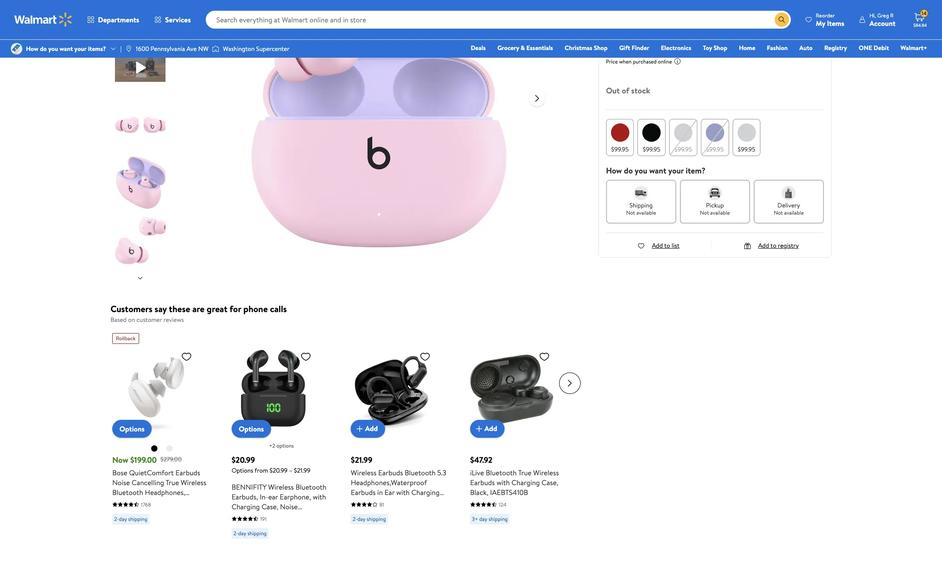 Task type: locate. For each thing, give the bounding box(es) containing it.
0 vertical spatial cancelling
[[763, 13, 804, 25]]

price when purchased online
[[606, 58, 672, 65]]

reviews
[[658, 41, 675, 49], [164, 315, 184, 324]]

0 vertical spatial do
[[40, 44, 47, 53]]

do down walmart image
[[40, 44, 47, 53]]

1 horizontal spatial options link
[[232, 420, 271, 438]]

with right "earphone,"
[[313, 492, 326, 502]]

bluetooth
[[606, 26, 645, 38], [405, 468, 436, 478], [486, 468, 517, 478], [296, 482, 326, 492], [112, 487, 143, 497]]

1 horizontal spatial add to cart image
[[474, 423, 485, 434]]

2- down soapstone
[[114, 515, 119, 523]]

bluetooth inside now $199.00 $279.00 bose quietcomfort earbuds noise cancelling true wireless bluetooth headphones, soapstone
[[112, 487, 143, 497]]

options
[[119, 424, 145, 434], [239, 424, 264, 434], [232, 466, 253, 475]]

departments
[[98, 15, 139, 25]]

shop for toy shop
[[714, 43, 727, 52]]

1 vertical spatial $20.99
[[270, 466, 288, 475]]

2-day shipping down 32h
[[353, 515, 386, 523]]

next slide for customers say these are great for phone calls list image
[[559, 372, 581, 394]]

available inside shipping not available
[[637, 209, 656, 217]]

1 horizontal spatial not
[[700, 209, 709, 217]]

2 available from the left
[[710, 209, 730, 217]]

 image
[[11, 43, 22, 55]]

2 add button from the left
[[470, 420, 504, 438]]

not down intent image for delivery
[[774, 209, 783, 217]]

delivery not available
[[774, 201, 804, 217]]

1 beats from the top
[[606, 2, 621, 11]]

with up 124
[[497, 478, 510, 487]]

earbuds up ear
[[378, 468, 403, 478]]

black image
[[151, 445, 158, 452]]

wireless inside bennifity wireless bluetooth earbuds, in-ear earphone, with charging case, noise canceling, black
[[268, 482, 294, 492]]

items
[[827, 18, 845, 28]]

how for how do you want your item?
[[606, 165, 622, 176]]

earbuds down the $47.92
[[470, 478, 495, 487]]

$20.99 right from
[[270, 466, 288, 475]]

1 horizontal spatial 2-
[[233, 530, 238, 537]]

1820
[[646, 41, 657, 49]]

add
[[652, 241, 663, 250], [758, 241, 769, 250], [365, 424, 378, 434], [485, 424, 497, 434]]

0 horizontal spatial options link
[[112, 420, 152, 438]]

add button for $47.92
[[470, 420, 504, 438]]

2-day shipping
[[114, 515, 147, 523], [353, 515, 386, 523], [233, 530, 267, 537]]

beats by dr. dre link
[[606, 2, 650, 11]]

for inside the customers say these are great for phone calls based on customer reviews
[[230, 303, 241, 315]]

earbuds up 1820 reviews "link"
[[647, 26, 678, 38]]

1 vertical spatial beats
[[606, 13, 628, 25]]

 image for 1600 pennsylvania ave nw
[[125, 45, 132, 52]]

bennifity wireless bluetooth earbuds, in-ear earphone, with charging case, noise canceling, black image
[[232, 347, 315, 431]]

grocery & essentials
[[497, 43, 553, 52]]

case, right iaebts410b
[[542, 478, 558, 487]]

one debit
[[859, 43, 889, 52]]

1 options link from the left
[[112, 420, 152, 438]]

1 horizontal spatial for
[[413, 497, 422, 507]]

1 vertical spatial how
[[606, 165, 622, 176]]

0 horizontal spatial available
[[637, 209, 656, 217]]

charging
[[512, 478, 540, 487], [411, 487, 440, 497], [232, 502, 260, 512]]

wireless inside beats by dr. dre beats studio buds – true wireless noise cancelling bluetooth earbuds - pink
[[704, 13, 736, 25]]

for left sports
[[413, 497, 422, 507]]

deals
[[471, 43, 486, 52]]

1 horizontal spatial 2-day shipping
[[233, 530, 267, 537]]

1 vertical spatial –
[[289, 466, 292, 475]]

in
[[377, 487, 383, 497]]

soapstone
[[112, 497, 145, 507]]

 image
[[212, 44, 219, 53], [125, 45, 132, 52]]

2-day shipping down canceling, on the bottom of page
[[233, 530, 267, 537]]

$21.99
[[351, 454, 372, 466], [294, 466, 310, 475]]

4 product group from the left
[[470, 330, 570, 542]]

auto
[[800, 43, 813, 52]]

1 vertical spatial want
[[649, 165, 666, 176]]

0 horizontal spatial reviews
[[164, 315, 184, 324]]

2 horizontal spatial with
[[497, 478, 510, 487]]

noise inside beats by dr. dre beats studio buds – true wireless noise cancelling bluetooth earbuds - pink
[[738, 13, 760, 25]]

day left workout
[[358, 515, 366, 523]]

1 horizontal spatial case,
[[351, 497, 368, 507]]

0 horizontal spatial your
[[74, 44, 87, 53]]

canceling,
[[232, 512, 264, 521]]

options link up +2
[[232, 420, 271, 438]]

bluetooth up gift
[[606, 26, 645, 38]]

$20.99
[[232, 454, 255, 466], [270, 466, 288, 475]]

1 horizontal spatial do
[[624, 165, 633, 176]]

how for how do you want your items?
[[26, 44, 38, 53]]

add to list button
[[638, 241, 680, 250]]

0 horizontal spatial cancelling
[[132, 478, 164, 487]]

by
[[623, 2, 629, 11]]

1 product group from the left
[[112, 330, 212, 542]]

0 horizontal spatial 2-
[[114, 515, 119, 523]]

buds
[[657, 13, 676, 25]]

1 vertical spatial you
[[635, 165, 647, 176]]

0 horizontal spatial do
[[40, 44, 47, 53]]

black
[[266, 512, 282, 521]]

1 shop from the left
[[594, 43, 608, 52]]

bluetooth right 'ear'
[[296, 482, 326, 492]]

home link
[[735, 43, 760, 53]]

not down intent image for pickup
[[700, 209, 709, 217]]

– inside $20.99 options from $20.99 – $21.99
[[289, 466, 292, 475]]

do for how do you want your items?
[[40, 44, 47, 53]]

1 horizontal spatial you
[[635, 165, 647, 176]]

charging inside $21.99 wireless earbuds bluetooth 5.3 headphones,waterproof earbuds in ear with charging case, 32h playtime for sports running workout gaming
[[411, 487, 440, 497]]

0 horizontal spatial with
[[313, 492, 326, 502]]

noise right 'ear'
[[280, 502, 298, 512]]

you for how do you want your item?
[[635, 165, 647, 176]]

1 vertical spatial $21.99
[[294, 466, 310, 475]]

options up $199.00
[[119, 424, 145, 434]]

departments button
[[80, 9, 147, 30]]

(4.1)
[[635, 41, 644, 49]]

product group containing $47.92
[[470, 330, 570, 542]]

2-day shipping down soapstone
[[114, 515, 147, 523]]

1 vertical spatial noise
[[112, 478, 130, 487]]

1 horizontal spatial true
[[518, 468, 532, 478]]

not for pickup
[[700, 209, 709, 217]]

want
[[60, 44, 73, 53], [649, 165, 666, 176]]

2 horizontal spatial 2-
[[353, 515, 358, 523]]

0 vertical spatial want
[[60, 44, 73, 53]]

cancelling
[[763, 13, 804, 25], [132, 478, 164, 487]]

1 horizontal spatial shop
[[714, 43, 727, 52]]

2 shop from the left
[[714, 43, 727, 52]]

0 horizontal spatial add button
[[351, 420, 385, 438]]

true inside $47.92 ilive bluetooth true wireless earbuds with charging case, black, iaebts410b
[[518, 468, 532, 478]]

bluetooth inside $21.99 wireless earbuds bluetooth 5.3 headphones,waterproof earbuds in ear with charging case, 32h playtime for sports running workout gaming
[[405, 468, 436, 478]]

options up $20.99 options from $20.99 – $21.99
[[239, 424, 264, 434]]

your left "item?"
[[668, 165, 684, 176]]

available inside pickup not available
[[710, 209, 730, 217]]

bluetooth inside bennifity wireless bluetooth earbuds, in-ear earphone, with charging case, noise canceling, black
[[296, 482, 326, 492]]

on
[[128, 315, 135, 324]]

cancelling up fashion link
[[763, 13, 804, 25]]

4 $99.95 from the left
[[706, 145, 724, 154]]

options for bose quietcomfort earbuds noise cancelling true wireless bluetooth headphones, soapstone image
[[119, 424, 145, 434]]

1 $99.95 from the left
[[611, 145, 629, 154]]

reviews down the these
[[164, 315, 184, 324]]

2- for $199.00
[[114, 515, 119, 523]]

cancelling up "1768"
[[132, 478, 164, 487]]

bennifity
[[232, 482, 266, 492]]

 image right |
[[125, 45, 132, 52]]

add to cart image
[[354, 423, 365, 434], [474, 423, 485, 434]]

1 horizontal spatial how
[[606, 165, 622, 176]]

 image right nw
[[212, 44, 219, 53]]

1 horizontal spatial $21.99
[[351, 454, 372, 466]]

+2 options
[[269, 442, 294, 449]]

bluetooth inside $47.92 ilive bluetooth true wireless earbuds with charging case, black, iaebts410b
[[486, 468, 517, 478]]

0 horizontal spatial case,
[[262, 502, 278, 512]]

services
[[165, 15, 191, 25]]

noise up home
[[738, 13, 760, 25]]

customer
[[136, 315, 162, 324]]

true for studio
[[685, 13, 702, 25]]

beats studio buds – true wireless noise cancelling bluetooth earbuds - pink - image 5 of 11 image
[[115, 214, 167, 267]]

2 vertical spatial noise
[[280, 502, 298, 512]]

1 horizontal spatial  image
[[212, 44, 219, 53]]

registry
[[824, 43, 847, 52]]

for right great
[[230, 303, 241, 315]]

ear
[[268, 492, 278, 502]]

do for how do you want your item?
[[624, 165, 633, 176]]

0 vertical spatial how
[[26, 44, 38, 53]]

0 horizontal spatial want
[[60, 44, 73, 53]]

$99.95 for 5th the $99.95 button from left
[[738, 145, 756, 154]]

0 horizontal spatial how
[[26, 44, 38, 53]]

1 horizontal spatial noise
[[280, 502, 298, 512]]

noise up soapstone
[[112, 478, 130, 487]]

1 not from the left
[[626, 209, 635, 217]]

earbuds down $279.00
[[175, 468, 200, 478]]

1 horizontal spatial to
[[771, 241, 777, 250]]

1 available from the left
[[637, 209, 656, 217]]

0 horizontal spatial for
[[230, 303, 241, 315]]

1 horizontal spatial add button
[[470, 420, 504, 438]]

rollback
[[116, 334, 136, 342]]

noise inside bennifity wireless bluetooth earbuds, in-ear earphone, with charging case, noise canceling, black
[[280, 502, 298, 512]]

2- left workout
[[353, 515, 358, 523]]

online
[[658, 58, 672, 65]]

add to registry
[[758, 241, 799, 250]]

cancelling inside beats by dr. dre beats studio buds – true wireless noise cancelling bluetooth earbuds - pink
[[763, 13, 804, 25]]

0 horizontal spatial true
[[166, 478, 179, 487]]

beats left "by"
[[606, 2, 621, 11]]

true inside now $199.00 $279.00 bose quietcomfort earbuds noise cancelling true wireless bluetooth headphones, soapstone
[[166, 478, 179, 487]]

1 add to cart image from the left
[[354, 423, 365, 434]]

0 horizontal spatial noise
[[112, 478, 130, 487]]

say
[[155, 303, 167, 315]]

not inside pickup not available
[[700, 209, 709, 217]]

shipping
[[630, 201, 653, 210]]

1820 reviews link
[[644, 41, 675, 49]]

options link
[[112, 420, 152, 438], [232, 420, 271, 438]]

want left "item?"
[[649, 165, 666, 176]]

auto link
[[796, 43, 817, 53]]

1 vertical spatial reviews
[[164, 315, 184, 324]]

1 to from the left
[[664, 241, 670, 250]]

$279.00
[[160, 455, 182, 464]]

bluetooth up iaebts410b
[[486, 468, 517, 478]]

earbuds inside $47.92 ilive bluetooth true wireless earbuds with charging case, black, iaebts410b
[[470, 478, 495, 487]]

add button for wireless earbuds bluetooth 5.3 headphones,waterproof earbuds in ear with charging case, 32h playtime for sports running workout gaming
[[351, 420, 385, 438]]

to left list
[[664, 241, 670, 250]]

my
[[816, 18, 825, 28]]

0 horizontal spatial not
[[626, 209, 635, 217]]

bluetooth down "bose" in the bottom left of the page
[[112, 487, 143, 497]]

2 horizontal spatial noise
[[738, 13, 760, 25]]

0 horizontal spatial $21.99
[[294, 466, 310, 475]]

2 to from the left
[[771, 241, 777, 250]]

$99.95 for fourth the $99.95 button
[[706, 145, 724, 154]]

2 horizontal spatial available
[[784, 209, 804, 217]]

3 not from the left
[[774, 209, 783, 217]]

account
[[870, 18, 896, 28]]

of
[[622, 85, 629, 96]]

3 $99.95 from the left
[[675, 145, 692, 154]]

0 horizontal spatial –
[[289, 466, 292, 475]]

not for delivery
[[774, 209, 783, 217]]

1 horizontal spatial –
[[678, 13, 683, 25]]

shop right toy
[[714, 43, 727, 52]]

product group
[[112, 330, 212, 542], [232, 330, 331, 542], [351, 330, 451, 542], [470, 330, 570, 542]]

christmas shop link
[[561, 43, 612, 53]]

true up pink
[[685, 13, 702, 25]]

$99.95 button
[[606, 119, 634, 156], [638, 119, 666, 156], [669, 119, 697, 156], [701, 119, 729, 156], [733, 119, 761, 156]]

out of stock
[[606, 85, 650, 96]]

bluetooth left 5.3 on the bottom left
[[405, 468, 436, 478]]

earbuds inside now $199.00 $279.00 bose quietcomfort earbuds noise cancelling true wireless bluetooth headphones, soapstone
[[175, 468, 200, 478]]

day down soapstone
[[119, 515, 127, 523]]

1 vertical spatial your
[[668, 165, 684, 176]]

noise for cancelling
[[738, 13, 760, 25]]

do up shipping
[[624, 165, 633, 176]]

2- down canceling, on the bottom of page
[[233, 530, 238, 537]]

14
[[922, 9, 927, 17]]

bennifity wireless bluetooth earbuds, in-ear earphone, with charging case, noise canceling, black
[[232, 482, 326, 521]]

1 horizontal spatial with
[[396, 487, 410, 497]]

beats studio buds – true wireless noise cancelling bluetooth earbuds - pink - image 4 of 11 image
[[115, 157, 167, 209]]

2 horizontal spatial not
[[774, 209, 783, 217]]

0 horizontal spatial add to cart image
[[354, 423, 365, 434]]

$21.99 up "earphone,"
[[294, 466, 310, 475]]

charging inside bennifity wireless bluetooth earbuds, in-ear earphone, with charging case, noise canceling, black
[[232, 502, 260, 512]]

0 horizontal spatial 2-day shipping
[[114, 515, 147, 523]]

intent image for delivery image
[[782, 186, 796, 200]]

1 vertical spatial do
[[624, 165, 633, 176]]

case, left 32h
[[351, 497, 368, 507]]

wireless inside $47.92 ilive bluetooth true wireless earbuds with charging case, black, iaebts410b
[[533, 468, 559, 478]]

2 not from the left
[[700, 209, 709, 217]]

deals link
[[467, 43, 490, 53]]

soapstone image
[[166, 445, 173, 452]]

0 vertical spatial your
[[74, 44, 87, 53]]

1 horizontal spatial charging
[[411, 487, 440, 497]]

dr.
[[630, 2, 638, 11]]

options
[[276, 442, 294, 449]]

noise for canceling,
[[280, 502, 298, 512]]

true inside beats by dr. dre beats studio buds – true wireless noise cancelling bluetooth earbuds - pink
[[685, 13, 702, 25]]

0 horizontal spatial $20.99
[[232, 454, 255, 466]]

0 horizontal spatial you
[[48, 44, 58, 53]]

2 $99.95 from the left
[[643, 145, 661, 154]]

shop for christmas shop
[[594, 43, 608, 52]]

available down intent image for delivery
[[784, 209, 804, 217]]

$21.99 inside $20.99 options from $20.99 – $21.99
[[294, 466, 310, 475]]

2 horizontal spatial true
[[685, 13, 702, 25]]

1 horizontal spatial want
[[649, 165, 666, 176]]

options up bennifity
[[232, 466, 253, 475]]

1 vertical spatial for
[[413, 497, 422, 507]]

available down intent image for pickup
[[710, 209, 730, 217]]

to for list
[[664, 241, 670, 250]]

$21.99 wireless earbuds bluetooth 5.3 headphones,waterproof earbuds in ear with charging case, 32h playtime for sports running workout gaming
[[351, 454, 446, 517]]

how
[[26, 44, 38, 53], [606, 165, 622, 176]]

0 vertical spatial noise
[[738, 13, 760, 25]]

– up -
[[678, 13, 683, 25]]

3 product group from the left
[[351, 330, 451, 542]]

shipping down "1768"
[[128, 515, 147, 523]]

not inside delivery not available
[[774, 209, 783, 217]]

true
[[685, 13, 702, 25], [518, 468, 532, 478], [166, 478, 179, 487]]

earphone,
[[280, 492, 311, 502]]

1 horizontal spatial available
[[710, 209, 730, 217]]

$99.95 for 3rd the $99.95 button from right
[[675, 145, 692, 154]]

available for delivery
[[784, 209, 804, 217]]

next media item image
[[532, 93, 543, 104]]

legal information image
[[674, 58, 681, 65]]

1 horizontal spatial reviews
[[658, 41, 675, 49]]

2 horizontal spatial charging
[[512, 478, 540, 487]]

you down walmart image
[[48, 44, 58, 53]]

add to favorites list, bennifity wireless bluetooth earbuds, in-ear earphone, with charging case, noise canceling, black image
[[301, 351, 311, 362]]

0 horizontal spatial shop
[[594, 43, 608, 52]]

3 available from the left
[[784, 209, 804, 217]]

add to registry button
[[744, 241, 799, 250]]

0 vertical spatial beats
[[606, 2, 621, 11]]

bose
[[112, 468, 127, 478]]

1 horizontal spatial your
[[668, 165, 684, 176]]

0 vertical spatial –
[[678, 13, 683, 25]]

true up iaebts410b
[[518, 468, 532, 478]]

0 vertical spatial reviews
[[658, 41, 675, 49]]

product group containing $21.99
[[351, 330, 451, 542]]

available for shipping
[[637, 209, 656, 217]]

2 add to cart image from the left
[[474, 423, 485, 434]]

$20.99 up from
[[232, 454, 255, 466]]

$21.99 up headphones,waterproof on the left bottom
[[351, 454, 372, 466]]

true down $279.00
[[166, 478, 179, 487]]

registry
[[778, 241, 799, 250]]

0 vertical spatial you
[[48, 44, 58, 53]]

actual color list
[[604, 117, 826, 158]]

want left items?
[[60, 44, 73, 53]]

your left items?
[[74, 44, 87, 53]]

you up the intent image for shipping
[[635, 165, 647, 176]]

0 horizontal spatial charging
[[232, 502, 260, 512]]

with right ear
[[396, 487, 410, 497]]

shipping down 191
[[247, 530, 267, 537]]

$99.95 for fourth the $99.95 button from right
[[643, 145, 661, 154]]

options link up black icon at the left bottom
[[112, 420, 152, 438]]

not inside shipping not available
[[626, 209, 635, 217]]

0 horizontal spatial  image
[[125, 45, 132, 52]]

2 horizontal spatial case,
[[542, 478, 558, 487]]

beats down "by"
[[606, 13, 628, 25]]

shipping
[[128, 515, 147, 523], [367, 515, 386, 523], [489, 515, 508, 523], [247, 530, 267, 537]]

shop up price
[[594, 43, 608, 52]]

hi,
[[870, 11, 876, 19]]

shipping down 81 on the bottom left
[[367, 515, 386, 523]]

now $199.00 $279.00 bose quietcomfort earbuds noise cancelling true wireless bluetooth headphones, soapstone
[[112, 454, 206, 507]]

0 horizontal spatial to
[[664, 241, 670, 250]]

0 vertical spatial for
[[230, 303, 241, 315]]

– down options on the bottom left of page
[[289, 466, 292, 475]]

your
[[74, 44, 87, 53], [668, 165, 684, 176]]

your for item?
[[668, 165, 684, 176]]

0 vertical spatial $21.99
[[351, 454, 372, 466]]

1 horizontal spatial cancelling
[[763, 13, 804, 25]]

wireless inside now $199.00 $279.00 bose quietcomfort earbuds noise cancelling true wireless bluetooth headphones, soapstone
[[181, 478, 206, 487]]

1 add button from the left
[[351, 420, 385, 438]]

day
[[119, 515, 127, 523], [358, 515, 366, 523], [479, 515, 487, 523], [238, 530, 246, 537]]

available inside delivery not available
[[784, 209, 804, 217]]

shipping not available
[[626, 201, 656, 217]]

1 vertical spatial cancelling
[[132, 478, 164, 487]]

0 vertical spatial $20.99
[[232, 454, 255, 466]]

sports
[[424, 497, 444, 507]]

available down the intent image for shipping
[[637, 209, 656, 217]]

for
[[230, 303, 241, 315], [413, 497, 422, 507]]

case, up 191
[[262, 502, 278, 512]]

5 $99.95 from the left
[[738, 145, 756, 154]]

price
[[606, 58, 618, 65]]

product group containing now $199.00
[[112, 330, 212, 542]]

not down the intent image for shipping
[[626, 209, 635, 217]]

2 product group from the left
[[232, 330, 331, 542]]

reviews right 1820
[[658, 41, 675, 49]]

to left registry on the right top
[[771, 241, 777, 250]]

add to cart image for wireless earbuds bluetooth 5.3 headphones,waterproof earbuds in ear with charging case, 32h playtime for sports running workout gaming
[[354, 423, 365, 434]]

2 options link from the left
[[232, 420, 271, 438]]



Task type: vqa. For each thing, say whether or not it's contained in the screenshot.
Grocery & Essentials link
yes



Task type: describe. For each thing, give the bounding box(es) containing it.
case, inside $47.92 ilive bluetooth true wireless earbuds with charging case, black, iaebts410b
[[542, 478, 558, 487]]

list
[[672, 241, 680, 250]]

Search search field
[[206, 11, 791, 29]]

to for registry
[[771, 241, 777, 250]]

ave
[[187, 44, 197, 53]]

true for earbuds
[[166, 478, 179, 487]]

case, inside $21.99 wireless earbuds bluetooth 5.3 headphones,waterproof earbuds in ear with charging case, 32h playtime for sports running workout gaming
[[351, 497, 368, 507]]

options link for bennifity wireless bluetooth earbuds, in-ear earphone, with charging case, noise canceling, black image
[[232, 420, 271, 438]]

headphones,
[[145, 487, 185, 497]]

with inside $47.92 ilive bluetooth true wireless earbuds with charging case, black, iaebts410b
[[497, 478, 510, 487]]

191
[[260, 515, 267, 523]]

1 $99.95 button from the left
[[606, 119, 634, 156]]

fashion
[[767, 43, 788, 52]]

pink
[[686, 26, 703, 38]]

playtime
[[384, 497, 411, 507]]

beats studio buds – true wireless noise cancelling bluetooth earbuds - pink - image 3 of 11 image
[[115, 99, 167, 151]]

options inside $20.99 options from $20.99 – $21.99
[[232, 466, 253, 475]]

(4.1) 1820 reviews
[[635, 41, 675, 49]]

ilive
[[470, 468, 484, 478]]

1 horizontal spatial $20.99
[[270, 466, 288, 475]]

available for pickup
[[710, 209, 730, 217]]

4 $99.95 button from the left
[[701, 119, 729, 156]]

washington
[[223, 44, 255, 53]]

dre
[[640, 2, 650, 11]]

not for shipping
[[626, 209, 635, 217]]

beats studio buds – true wireless noise cancelling bluetooth earbuds - pink - image 1 of 11 image
[[115, 0, 167, 36]]

in-
[[260, 492, 268, 502]]

$199.00
[[130, 454, 157, 466]]

1600 pennsylvania ave nw
[[136, 44, 209, 53]]

finder
[[632, 43, 649, 52]]

reorder my items
[[816, 11, 845, 28]]

walmart+
[[901, 43, 927, 52]]

stock
[[631, 85, 650, 96]]

greg
[[877, 11, 889, 19]]

one debit link
[[855, 43, 893, 53]]

2 horizontal spatial 2-day shipping
[[353, 515, 386, 523]]

toy shop link
[[699, 43, 731, 53]]

with inside $21.99 wireless earbuds bluetooth 5.3 headphones,waterproof earbuds in ear with charging case, 32h playtime for sports running workout gaming
[[396, 487, 410, 497]]

nw
[[198, 44, 209, 53]]

walmart+ link
[[897, 43, 932, 53]]

one
[[859, 43, 872, 52]]

options for bennifity wireless bluetooth earbuds, in-ear earphone, with charging case, noise canceling, black image
[[239, 424, 264, 434]]

shipping down 124
[[489, 515, 508, 523]]

now
[[112, 454, 128, 466]]

delivery
[[778, 201, 800, 210]]

$47.92
[[470, 454, 493, 466]]

toy shop
[[703, 43, 727, 52]]

gift
[[619, 43, 630, 52]]

beats studio buds – true wireless noise cancelling bluetooth earbuds - pink image
[[236, 0, 522, 247]]

great
[[207, 303, 228, 315]]

grocery
[[497, 43, 519, 52]]

options link for bose quietcomfort earbuds noise cancelling true wireless bluetooth headphones, soapstone image
[[112, 420, 152, 438]]

beats by dr. dre beats studio buds – true wireless noise cancelling bluetooth earbuds - pink
[[606, 2, 804, 38]]

reviews inside (4.1) 1820 reviews
[[658, 41, 675, 49]]

want for item?
[[649, 165, 666, 176]]

item?
[[686, 165, 706, 176]]

+2
[[269, 442, 275, 449]]

add to favorites list, bose quietcomfort earbuds noise cancelling true wireless bluetooth headphones, soapstone image
[[181, 351, 192, 362]]

electronics link
[[657, 43, 695, 53]]

studio
[[630, 13, 655, 25]]

hi, greg r account
[[870, 11, 896, 28]]

$21.99 inside $21.99 wireless earbuds bluetooth 5.3 headphones,waterproof earbuds in ear with charging case, 32h playtime for sports running workout gaming
[[351, 454, 372, 466]]

want for items?
[[60, 44, 73, 53]]

toy
[[703, 43, 712, 52]]

reviews inside the customers say these are great for phone calls based on customer reviews
[[164, 315, 184, 324]]

customers say these are great for phone calls based on customer reviews
[[111, 303, 287, 324]]

customers
[[111, 303, 152, 315]]

5.3
[[437, 468, 446, 478]]

3+ day shipping
[[472, 515, 508, 523]]

how do you want your items?
[[26, 44, 106, 53]]

5 $99.95 button from the left
[[733, 119, 761, 156]]

add to favorites list, ilive bluetooth true wireless earbuds with charging case, black, iaebts410b image
[[539, 351, 550, 362]]

black,
[[470, 487, 488, 497]]

124
[[499, 501, 507, 508]]

calls
[[270, 303, 287, 315]]

search icon image
[[778, 16, 786, 23]]

these
[[169, 303, 190, 315]]

when
[[619, 58, 632, 65]]

bose quietcomfort earbuds noise cancelling true wireless bluetooth headphones, soapstone image
[[112, 347, 196, 431]]

based
[[111, 315, 127, 324]]

washington supercenter
[[223, 44, 290, 53]]

|
[[120, 44, 122, 53]]

$20.99 options from $20.99 – $21.99
[[232, 454, 310, 475]]

gift finder link
[[615, 43, 653, 53]]

2-day shipping for $199.00
[[114, 515, 147, 523]]

wireless earbuds bluetooth 5.3 headphones,waterproof earbuds in ear with charging case, 32h playtime for sports running workout gaming image
[[351, 347, 434, 431]]

earbuds inside beats by dr. dre beats studio buds – true wireless noise cancelling bluetooth earbuds - pink
[[647, 26, 678, 38]]

Walmart Site-Wide search field
[[206, 11, 791, 29]]

ilive bluetooth true wireless earbuds with charging case, black, iaebts410b image
[[470, 347, 553, 431]]

items?
[[88, 44, 106, 53]]

you for how do you want your items?
[[48, 44, 58, 53]]

product group containing $20.99
[[232, 330, 331, 542]]

registry link
[[820, 43, 851, 53]]

2- for options
[[233, 530, 238, 537]]

add to list
[[652, 241, 680, 250]]

wireless inside $21.99 wireless earbuds bluetooth 5.3 headphones,waterproof earbuds in ear with charging case, 32h playtime for sports running workout gaming
[[351, 468, 377, 478]]

$47.92 ilive bluetooth true wireless earbuds with charging case, black, iaebts410b
[[470, 454, 559, 497]]

2-day shipping for options
[[233, 530, 267, 537]]

your for items?
[[74, 44, 87, 53]]

ear
[[385, 487, 395, 497]]

case, inside bennifity wireless bluetooth earbuds, in-ear earphone, with charging case, noise canceling, black
[[262, 502, 278, 512]]

noise inside now $199.00 $279.00 bose quietcomfort earbuds noise cancelling true wireless bluetooth headphones, soapstone
[[112, 478, 130, 487]]

view video image
[[566, 5, 577, 16]]

iaebts410b
[[490, 487, 528, 497]]

add to favorites list, wireless earbuds bluetooth 5.3 headphones,waterproof earbuds in ear with charging case, 32h playtime for sports running workout gaming image
[[420, 351, 431, 362]]

add to cart image for $47.92
[[474, 423, 485, 434]]

charging inside $47.92 ilive bluetooth true wireless earbuds with charging case, black, iaebts410b
[[512, 478, 540, 487]]

intent image for shipping image
[[634, 186, 648, 200]]

$99.95 for 1st the $99.95 button
[[611, 145, 629, 154]]

for inside $21.99 wireless earbuds bluetooth 5.3 headphones,waterproof earbuds in ear with charging case, 32h playtime for sports running workout gaming
[[413, 497, 422, 507]]

bluetooth inside beats by dr. dre beats studio buds – true wireless noise cancelling bluetooth earbuds - pink
[[606, 26, 645, 38]]

2 beats from the top
[[606, 13, 628, 25]]

-
[[680, 26, 684, 38]]

quietcomfort
[[129, 468, 174, 478]]

services button
[[147, 9, 198, 30]]

walmart image
[[14, 13, 72, 27]]

christmas
[[565, 43, 592, 52]]

day right 3+
[[479, 515, 487, 523]]

3 $99.95 button from the left
[[669, 119, 697, 156]]

essentials
[[527, 43, 553, 52]]

earbuds left in
[[351, 487, 376, 497]]

from
[[255, 466, 268, 475]]

– inside beats by dr. dre beats studio buds – true wireless noise cancelling bluetooth earbuds - pink
[[678, 13, 683, 25]]

2 $99.95 button from the left
[[638, 119, 666, 156]]

&
[[521, 43, 525, 52]]

beats studio buds – true wireless noise cancelling bluetooth earbuds - pink - image 2 of 11 image
[[115, 41, 167, 94]]

day down canceling, on the bottom of page
[[238, 530, 246, 537]]

earbuds,
[[232, 492, 258, 502]]

cancelling inside now $199.00 $279.00 bose quietcomfort earbuds noise cancelling true wireless bluetooth headphones, soapstone
[[132, 478, 164, 487]]

 image for washington supercenter
[[212, 44, 219, 53]]

$84.84
[[914, 22, 927, 28]]

81
[[380, 501, 384, 508]]

home
[[739, 43, 756, 52]]

purchased
[[633, 58, 657, 65]]

supercenter
[[256, 44, 290, 53]]

with inside bennifity wireless bluetooth earbuds, in-ear earphone, with charging case, noise canceling, black
[[313, 492, 326, 502]]

debit
[[874, 43, 889, 52]]

intent image for pickup image
[[708, 186, 722, 200]]

christmas shop
[[565, 43, 608, 52]]

next image image
[[137, 275, 144, 282]]

1600
[[136, 44, 149, 53]]



